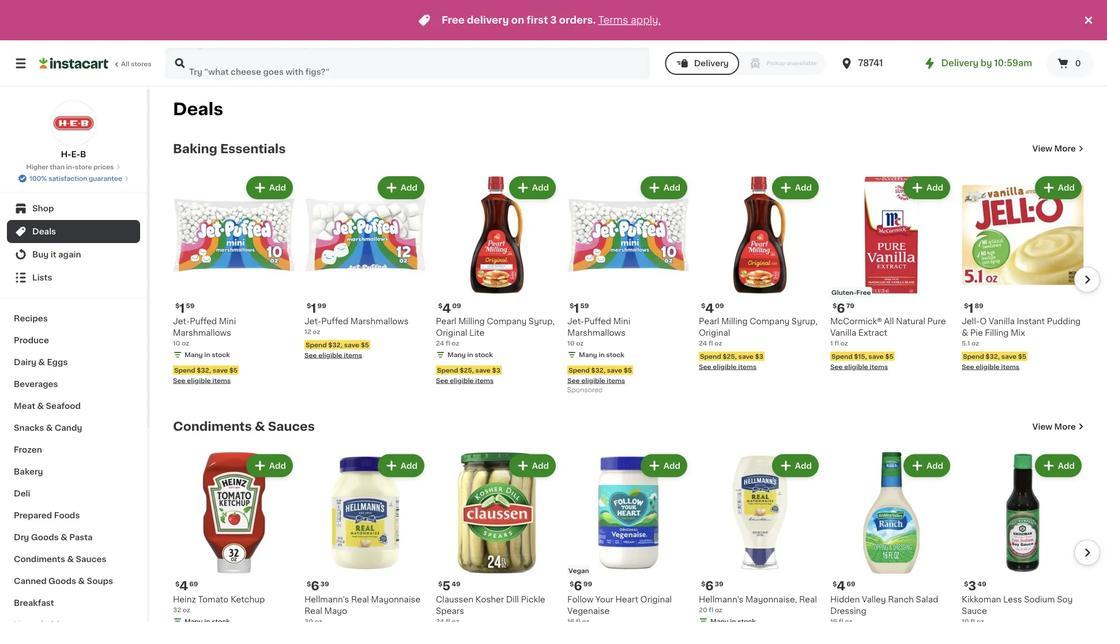 Task type: vqa. For each thing, say whether or not it's contained in the screenshot.
Prepared Foods
yes



Task type: locate. For each thing, give the bounding box(es) containing it.
4 for pearl milling company syrup, original
[[705, 302, 714, 315]]

oz inside pearl milling company syrup, original 24 fl oz
[[715, 341, 722, 347]]

3 right first
[[550, 15, 557, 25]]

0 vertical spatial deals
[[173, 101, 223, 118]]

free inside "limited time offer" region
[[442, 15, 465, 25]]

2 view more from the top
[[1033, 423, 1076, 431]]

syrup, inside pearl milling company syrup, original 24 fl oz
[[792, 318, 818, 326]]

1 many from the left
[[185, 352, 203, 358]]

0 horizontal spatial jet-
[[173, 318, 190, 326]]

stores
[[131, 61, 151, 67]]

6 left 79
[[837, 302, 845, 315]]

2 09 from the left
[[715, 303, 724, 309]]

1 horizontal spatial stock
[[475, 352, 493, 358]]

0 horizontal spatial original
[[436, 329, 467, 337]]

0 horizontal spatial 49
[[452, 581, 461, 588]]

0 horizontal spatial 3
[[550, 15, 557, 25]]

item carousel region containing 1
[[157, 170, 1100, 402]]

meat & seafood
[[14, 403, 81, 411]]

vanilla inside mccormick® all natural pure vanilla extract 1 fl oz
[[830, 329, 856, 337]]

1 vertical spatial view
[[1033, 423, 1053, 431]]

99 inside $ 1 99
[[317, 303, 326, 309]]

dry goods & pasta
[[14, 534, 93, 542]]

0 horizontal spatial hellmann's
[[304, 596, 349, 604]]

deals down shop
[[32, 228, 56, 236]]

hellmann's inside hellmann's real mayonnaise real mayo
[[304, 596, 349, 604]]

1 vertical spatial view more link
[[1033, 421, 1084, 433]]

4
[[443, 302, 451, 315], [705, 302, 714, 315], [180, 581, 188, 593], [837, 581, 846, 593]]

&
[[962, 329, 968, 337], [38, 359, 45, 367], [37, 403, 44, 411], [255, 421, 265, 433], [46, 424, 53, 433], [61, 534, 67, 542], [67, 556, 74, 564], [78, 578, 85, 586]]

0 vertical spatial sauces
[[268, 421, 315, 433]]

kosher
[[476, 596, 504, 604]]

99 up 'jet-puffed marshmallows 12 oz'
[[317, 303, 326, 309]]

1 horizontal spatial milling
[[721, 318, 748, 326]]

real left mayonnaise
[[351, 596, 369, 604]]

pure
[[927, 318, 946, 326]]

$ 6 39 up mayo
[[307, 581, 329, 593]]

1 vertical spatial deals
[[32, 228, 56, 236]]

all inside all stores link
[[121, 61, 129, 67]]

$15,
[[854, 354, 867, 360]]

eligible inside spend $15, save $5 see eligible items
[[844, 364, 868, 370]]

2 69 from the left
[[847, 581, 855, 588]]

2 horizontal spatial puffed
[[584, 318, 611, 326]]

0 horizontal spatial 59
[[186, 303, 195, 309]]

1 horizontal spatial $ 6 39
[[701, 581, 724, 593]]

0 vertical spatial $3
[[755, 354, 764, 360]]

prepared foods link
[[7, 505, 140, 527]]

company for 24
[[750, 318, 790, 326]]

$25, down lite
[[460, 367, 474, 374]]

1 jet- from the left
[[173, 318, 190, 326]]

hellmann's inside hellmann's mayonnaise, real 20 fl oz
[[699, 596, 744, 604]]

1 09 from the left
[[452, 303, 461, 309]]

2 $ 4 09 from the left
[[701, 302, 724, 315]]

view more
[[1033, 145, 1076, 153], [1033, 423, 1076, 431]]

1 company from the left
[[487, 318, 527, 326]]

real left mayo
[[304, 608, 322, 616]]

spend $25, save $3 see eligible items down lite
[[436, 367, 501, 384]]

49 inside $ 5 49
[[452, 581, 461, 588]]

item carousel region containing 4
[[173, 448, 1100, 623]]

3 up the kikkoman
[[968, 581, 976, 593]]

company inside pearl milling company syrup, original lite 24 fl oz
[[487, 318, 527, 326]]

1 vertical spatial goods
[[49, 578, 76, 586]]

company inside pearl milling company syrup, original 24 fl oz
[[750, 318, 790, 326]]

4 up hidden
[[837, 581, 846, 593]]

$25, down pearl milling company syrup, original 24 fl oz
[[723, 354, 737, 360]]

original inside follow your heart original vegenaise
[[640, 596, 672, 604]]

in-
[[66, 164, 75, 170]]

2 24 from the left
[[699, 341, 707, 347]]

view for baking essentials
[[1033, 145, 1053, 153]]

2 in from the left
[[467, 352, 473, 358]]

syrup, for lite
[[529, 318, 555, 326]]

1 horizontal spatial 49
[[978, 581, 986, 588]]

1 horizontal spatial all
[[884, 318, 894, 326]]

$ inside $ 1 89
[[964, 303, 968, 309]]

2 horizontal spatial real
[[799, 596, 817, 604]]

6 up hellmann's real mayonnaise real mayo
[[311, 581, 319, 593]]

1 many in stock from the left
[[185, 352, 230, 358]]

1 horizontal spatial hellmann's
[[699, 596, 744, 604]]

lite
[[469, 329, 485, 337]]

2 company from the left
[[750, 318, 790, 326]]

goods up breakfast "link"
[[49, 578, 76, 586]]

49 up the kikkoman
[[978, 581, 986, 588]]

78741 button
[[840, 47, 909, 80]]

all
[[121, 61, 129, 67], [884, 318, 894, 326]]

pickle
[[521, 596, 545, 604]]

product group
[[173, 174, 295, 386], [304, 174, 427, 360], [436, 174, 558, 386], [567, 174, 690, 397], [699, 174, 821, 372], [830, 174, 953, 372], [962, 174, 1084, 372], [173, 452, 295, 623], [304, 452, 427, 623], [436, 452, 558, 623], [567, 452, 690, 623], [699, 452, 821, 623], [830, 452, 953, 623], [962, 452, 1084, 623]]

save
[[344, 342, 359, 348], [738, 354, 754, 360], [869, 354, 884, 360], [1002, 354, 1017, 360], [213, 367, 228, 374], [476, 367, 491, 374], [607, 367, 622, 374]]

2 hellmann's from the left
[[699, 596, 744, 604]]

0 horizontal spatial $ 4 69
[[175, 581, 198, 593]]

real right mayonnaise,
[[799, 596, 817, 604]]

syrup, inside pearl milling company syrup, original lite 24 fl oz
[[529, 318, 555, 326]]

e-
[[71, 151, 80, 159]]

$3 down pearl milling company syrup, original lite 24 fl oz
[[492, 367, 501, 374]]

pasta
[[69, 534, 93, 542]]

orders.
[[559, 15, 596, 25]]

1 milling from the left
[[458, 318, 485, 326]]

deals up baking
[[173, 101, 223, 118]]

1 horizontal spatial $ 1 59
[[570, 302, 589, 315]]

hellmann's up mayo
[[304, 596, 349, 604]]

view for condiments & sauces
[[1033, 423, 1053, 431]]

0 horizontal spatial milling
[[458, 318, 485, 326]]

original inside pearl milling company syrup, original 24 fl oz
[[699, 329, 730, 337]]

vegenaise
[[567, 608, 610, 616]]

beverages
[[14, 381, 58, 389]]

1 $ 6 39 from the left
[[307, 581, 329, 593]]

1 horizontal spatial company
[[750, 318, 790, 326]]

jet-puffed mini marshmallows 10 oz
[[173, 318, 236, 347], [567, 318, 630, 347]]

1 vertical spatial view more
[[1033, 423, 1076, 431]]

0 vertical spatial view
[[1033, 145, 1053, 153]]

1 vertical spatial condiments
[[14, 556, 65, 564]]

1 hellmann's from the left
[[304, 596, 349, 604]]

0 horizontal spatial delivery
[[694, 59, 729, 67]]

3 jet- from the left
[[567, 318, 584, 326]]

1 view more link from the top
[[1033, 143, 1084, 155]]

39 up mayo
[[320, 581, 329, 588]]

view more for condiments & sauces
[[1033, 423, 1076, 431]]

$ 4 09 for pearl milling company syrup, original
[[701, 302, 724, 315]]

oz inside mccormick® all natural pure vanilla extract 1 fl oz
[[841, 341, 848, 347]]

b
[[80, 151, 86, 159]]

essentials
[[220, 143, 286, 155]]

add
[[269, 184, 286, 192], [401, 184, 418, 192], [532, 184, 549, 192], [664, 184, 680, 192], [795, 184, 812, 192], [927, 184, 943, 192], [1058, 184, 1075, 192], [269, 462, 286, 470], [401, 462, 418, 470], [532, 462, 549, 470], [664, 462, 680, 470], [795, 462, 812, 470], [927, 462, 943, 470], [1058, 462, 1075, 470]]

limited time offer region
[[0, 0, 1082, 40]]

1 horizontal spatial marshmallows
[[350, 318, 409, 326]]

3 stock from the left
[[606, 352, 624, 358]]

hellmann's for mayo
[[304, 596, 349, 604]]

$ 6 39
[[307, 581, 329, 593], [701, 581, 724, 593]]

1 vertical spatial more
[[1055, 423, 1076, 431]]

09 for pearl milling company syrup, original lite
[[452, 303, 461, 309]]

see inside spend $15, save $5 see eligible items
[[830, 364, 843, 370]]

hellmann's for fl
[[699, 596, 744, 604]]

pearl milling company syrup, original 24 fl oz
[[699, 318, 818, 347]]

0 vertical spatial $25,
[[723, 354, 737, 360]]

baking essentials
[[173, 143, 286, 155]]

1 view from the top
[[1033, 145, 1053, 153]]

2 horizontal spatial many in stock
[[579, 352, 624, 358]]

None search field
[[165, 47, 650, 80]]

$ 4 09 up pearl milling company syrup, original 24 fl oz
[[701, 302, 724, 315]]

49 for 3
[[978, 581, 986, 588]]

oz inside jell-o vanilla instant pudding & pie filling mix 5.1 oz
[[972, 341, 979, 347]]

0 vertical spatial condiments & sauces
[[173, 421, 315, 433]]

10
[[173, 341, 180, 347], [567, 341, 575, 347]]

0 horizontal spatial many in stock
[[185, 352, 230, 358]]

0 vertical spatial view more
[[1033, 145, 1076, 153]]

1 view more from the top
[[1033, 145, 1076, 153]]

39 up hellmann's mayonnaise, real 20 fl oz
[[715, 581, 724, 588]]

1 39 from the left
[[320, 581, 329, 588]]

1 69 from the left
[[189, 581, 198, 588]]

0 horizontal spatial condiments & sauces
[[14, 556, 106, 564]]

natural
[[896, 318, 925, 326]]

2 horizontal spatial many
[[579, 352, 597, 358]]

3
[[550, 15, 557, 25], [968, 581, 976, 593]]

2 view from the top
[[1033, 423, 1053, 431]]

real
[[351, 596, 369, 604], [799, 596, 817, 604], [304, 608, 322, 616]]

99 down vegan
[[583, 581, 592, 588]]

$ 6 39 up 20
[[701, 581, 724, 593]]

6
[[837, 302, 845, 315], [311, 581, 319, 593], [574, 581, 582, 593], [705, 581, 714, 593]]

4 up pearl milling company syrup, original 24 fl oz
[[705, 302, 714, 315]]

1 $ 1 59 from the left
[[175, 302, 195, 315]]

1 $ 4 69 from the left
[[175, 581, 198, 593]]

0 horizontal spatial spend $25, save $3 see eligible items
[[436, 367, 501, 384]]

delivery button
[[665, 52, 739, 75]]

1 horizontal spatial syrup,
[[792, 318, 818, 326]]

0 vertical spatial free
[[442, 15, 465, 25]]

puffed inside 'jet-puffed marshmallows 12 oz'
[[321, 318, 348, 326]]

milling inside pearl milling company syrup, original 24 fl oz
[[721, 318, 748, 326]]

free up mccormick®
[[857, 290, 871, 296]]

$ inside $ 6 99
[[570, 581, 574, 588]]

1 horizontal spatial jet-puffed mini marshmallows 10 oz
[[567, 318, 630, 347]]

1 horizontal spatial 24
[[699, 341, 707, 347]]

pearl for lite
[[436, 318, 456, 326]]

snacks & candy link
[[7, 418, 140, 439]]

shop link
[[7, 197, 140, 220]]

fl inside pearl milling company syrup, original 24 fl oz
[[709, 341, 713, 347]]

1 horizontal spatial condiments & sauces
[[173, 421, 315, 433]]

0 horizontal spatial all
[[121, 61, 129, 67]]

2 pearl from the left
[[699, 318, 719, 326]]

spend $25, save $3 see eligible items
[[699, 354, 764, 370], [436, 367, 501, 384]]

0 horizontal spatial $ 4 09
[[438, 302, 461, 315]]

1 $ 4 09 from the left
[[438, 302, 461, 315]]

09 for pearl milling company syrup, original
[[715, 303, 724, 309]]

09 up pearl milling company syrup, original 24 fl oz
[[715, 303, 724, 309]]

pearl inside pearl milling company syrup, original lite 24 fl oz
[[436, 318, 456, 326]]

all left stores
[[121, 61, 129, 67]]

all up "extract"
[[884, 318, 894, 326]]

0 vertical spatial 3
[[550, 15, 557, 25]]

1 vertical spatial $3
[[492, 367, 501, 374]]

1 horizontal spatial 59
[[580, 303, 589, 309]]

1 horizontal spatial condiments
[[173, 421, 252, 433]]

1 49 from the left
[[452, 581, 461, 588]]

vanilla down mccormick®
[[830, 329, 856, 337]]

higher than in-store prices
[[26, 164, 114, 170]]

4 for hidden valley ranch salad dressing
[[837, 581, 846, 593]]

canned
[[14, 578, 47, 586]]

0 vertical spatial view more link
[[1033, 143, 1084, 155]]

1 horizontal spatial 99
[[583, 581, 592, 588]]

view more link for condiments & sauces
[[1033, 421, 1084, 433]]

original for lite
[[436, 329, 467, 337]]

0 vertical spatial 99
[[317, 303, 326, 309]]

0 vertical spatial vanilla
[[989, 318, 1015, 326]]

0 vertical spatial goods
[[31, 534, 59, 542]]

beverages link
[[7, 374, 140, 396]]

6 up follow
[[574, 581, 582, 593]]

2 puffed from the left
[[321, 318, 348, 326]]

3 in from the left
[[599, 352, 605, 358]]

$5 for vanilla
[[1018, 354, 1027, 360]]

1 24 from the left
[[436, 341, 444, 347]]

69 for hidden valley ranch salad dressing
[[847, 581, 855, 588]]

69
[[189, 581, 198, 588], [847, 581, 855, 588]]

vanilla
[[989, 318, 1015, 326], [830, 329, 856, 337]]

1 mini from the left
[[219, 318, 236, 326]]

milling for lite
[[458, 318, 485, 326]]

milling inside pearl milling company syrup, original lite 24 fl oz
[[458, 318, 485, 326]]

4 up heinz
[[180, 581, 188, 593]]

follow
[[567, 596, 594, 604]]

39 for hellmann's mayonnaise, real
[[715, 581, 724, 588]]

2 $ 6 39 from the left
[[701, 581, 724, 593]]

0 horizontal spatial $25,
[[460, 367, 474, 374]]

1 horizontal spatial spend $25, save $3 see eligible items
[[699, 354, 764, 370]]

vanilla up filling
[[989, 318, 1015, 326]]

0 vertical spatial all
[[121, 61, 129, 67]]

mini
[[219, 318, 236, 326], [613, 318, 630, 326]]

delivery inside delivery button
[[694, 59, 729, 67]]

99 inside $ 6 99
[[583, 581, 592, 588]]

follow your heart original vegenaise
[[567, 596, 672, 616]]

1 horizontal spatial free
[[857, 290, 871, 296]]

$ inside $ 5 49
[[438, 581, 443, 588]]

guarantee
[[89, 176, 122, 182]]

2 49 from the left
[[978, 581, 986, 588]]

1 horizontal spatial $ 4 69
[[833, 581, 855, 593]]

2 $ 4 69 from the left
[[833, 581, 855, 593]]

hidden valley ranch salad dressing
[[830, 596, 938, 616]]

0 horizontal spatial free
[[442, 15, 465, 25]]

0 vertical spatial condiments
[[173, 421, 252, 433]]

$ 6 39 for hellmann's real mayonnaise real mayo
[[307, 581, 329, 593]]

0 horizontal spatial in
[[204, 352, 210, 358]]

1 puffed from the left
[[190, 318, 217, 326]]

1 horizontal spatial condiments & sauces link
[[173, 420, 315, 434]]

0 horizontal spatial sauces
[[76, 556, 106, 564]]

09 up pearl milling company syrup, original lite 24 fl oz
[[452, 303, 461, 309]]

$ 6 39 for hellmann's mayonnaise, real
[[701, 581, 724, 593]]

syrup, for 24
[[792, 318, 818, 326]]

bakery link
[[7, 461, 140, 483]]

3 many from the left
[[579, 352, 597, 358]]

1 vertical spatial 99
[[583, 581, 592, 588]]

deals link
[[7, 220, 140, 243]]

1 horizontal spatial 09
[[715, 303, 724, 309]]

spend $25, save $3 see eligible items down pearl milling company syrup, original 24 fl oz
[[699, 354, 764, 370]]

2 59 from the left
[[580, 303, 589, 309]]

1 vertical spatial item carousel region
[[173, 448, 1100, 623]]

2 milling from the left
[[721, 318, 748, 326]]

$5 for natural
[[885, 354, 894, 360]]

99 for 1
[[317, 303, 326, 309]]

$
[[175, 303, 180, 309], [307, 303, 311, 309], [438, 303, 443, 309], [570, 303, 574, 309], [701, 303, 705, 309], [833, 303, 837, 309], [964, 303, 968, 309], [175, 581, 180, 588], [307, 581, 311, 588], [438, 581, 443, 588], [570, 581, 574, 588], [701, 581, 705, 588], [833, 581, 837, 588], [964, 581, 968, 588]]

2 view more link from the top
[[1033, 421, 1084, 433]]

$ 4 69 up heinz
[[175, 581, 198, 593]]

2 horizontal spatial stock
[[606, 352, 624, 358]]

1 pearl from the left
[[436, 318, 456, 326]]

0 horizontal spatial puffed
[[190, 318, 217, 326]]

20
[[699, 607, 707, 614]]

$ 1 89
[[964, 302, 984, 315]]

stock
[[212, 352, 230, 358], [475, 352, 493, 358], [606, 352, 624, 358]]

mayonnaise
[[371, 596, 421, 604]]

2 horizontal spatial jet-
[[567, 318, 584, 326]]

jet-
[[173, 318, 190, 326], [304, 318, 321, 326], [567, 318, 584, 326]]

6 for hellmann's mayonnaise, real
[[705, 581, 714, 593]]

goods for dry
[[31, 534, 59, 542]]

0 horizontal spatial $ 1 59
[[175, 302, 195, 315]]

1 horizontal spatial many in stock
[[447, 352, 493, 358]]

0 horizontal spatial vanilla
[[830, 329, 856, 337]]

1 horizontal spatial mini
[[613, 318, 630, 326]]

5
[[443, 581, 451, 593]]

2 39 from the left
[[715, 581, 724, 588]]

1 horizontal spatial 10
[[567, 341, 575, 347]]

delivery inside delivery by 10:59am link
[[941, 59, 979, 67]]

canned goods & soups
[[14, 578, 113, 586]]

$ inside $ 3 49
[[964, 581, 968, 588]]

0 horizontal spatial pearl
[[436, 318, 456, 326]]

3 puffed from the left
[[584, 318, 611, 326]]

1 horizontal spatial many
[[447, 352, 466, 358]]

69 up hidden
[[847, 581, 855, 588]]

1 horizontal spatial $25,
[[723, 354, 737, 360]]

0 horizontal spatial 24
[[436, 341, 444, 347]]

buy
[[32, 251, 49, 259]]

0 horizontal spatial many
[[185, 352, 203, 358]]

69 up heinz
[[189, 581, 198, 588]]

service type group
[[665, 52, 826, 75]]

item carousel region
[[157, 170, 1100, 402], [173, 448, 1100, 623]]

goods down prepared foods
[[31, 534, 59, 542]]

view more link
[[1033, 143, 1084, 155], [1033, 421, 1084, 433]]

dairy & eggs link
[[7, 352, 140, 374]]

2 syrup, from the left
[[792, 318, 818, 326]]

deals
[[173, 101, 223, 118], [32, 228, 56, 236]]

marshmallows inside 'jet-puffed marshmallows 12 oz'
[[350, 318, 409, 326]]

free inside item carousel region
[[857, 290, 871, 296]]

1 horizontal spatial original
[[640, 596, 672, 604]]

fl inside pearl milling company syrup, original lite 24 fl oz
[[446, 341, 450, 347]]

spend inside spend $15, save $5 see eligible items
[[832, 354, 853, 360]]

0 horizontal spatial 69
[[189, 581, 198, 588]]

produce link
[[7, 330, 140, 352]]

1 vertical spatial 3
[[968, 581, 976, 593]]

original for 24
[[699, 329, 730, 337]]

6 up 20
[[705, 581, 714, 593]]

pearl inside pearl milling company syrup, original 24 fl oz
[[699, 318, 719, 326]]

item carousel region for condiments & sauces
[[173, 448, 1100, 623]]

view more for baking essentials
[[1033, 145, 1076, 153]]

free left delivery
[[442, 15, 465, 25]]

instant
[[1017, 318, 1045, 326]]

again
[[58, 251, 81, 259]]

all inside mccormick® all natural pure vanilla extract 1 fl oz
[[884, 318, 894, 326]]

0 horizontal spatial stock
[[212, 352, 230, 358]]

1 more from the top
[[1055, 145, 1076, 153]]

snacks & candy
[[14, 424, 82, 433]]

4 up pearl milling company syrup, original lite 24 fl oz
[[443, 302, 451, 315]]

1
[[180, 302, 185, 315], [311, 302, 316, 315], [574, 302, 579, 315], [968, 302, 974, 315], [830, 341, 833, 347]]

0 horizontal spatial deals
[[32, 228, 56, 236]]

vegan
[[569, 568, 589, 574]]

2 more from the top
[[1055, 423, 1076, 431]]

0 horizontal spatial $ 6 39
[[307, 581, 329, 593]]

49 inside $ 3 49
[[978, 581, 986, 588]]

0 horizontal spatial 99
[[317, 303, 326, 309]]

$3 down pearl milling company syrup, original 24 fl oz
[[755, 354, 764, 360]]

1 horizontal spatial in
[[467, 352, 473, 358]]

2 jet- from the left
[[304, 318, 321, 326]]

1 horizontal spatial delivery
[[941, 59, 979, 67]]

$ 4 09 up pearl milling company syrup, original lite 24 fl oz
[[438, 302, 461, 315]]

1 vertical spatial $25,
[[460, 367, 474, 374]]

more for condiments & sauces
[[1055, 423, 1076, 431]]

1 syrup, from the left
[[529, 318, 555, 326]]

condiments
[[173, 421, 252, 433], [14, 556, 65, 564]]

0 horizontal spatial jet-puffed mini marshmallows 10 oz
[[173, 318, 236, 347]]

$25, for pearl milling company syrup, original
[[723, 354, 737, 360]]

hellmann's up 20
[[699, 596, 744, 604]]

heart
[[616, 596, 638, 604]]

$ 4 69 up hidden
[[833, 581, 855, 593]]

1 horizontal spatial 69
[[847, 581, 855, 588]]

49 right 5
[[452, 581, 461, 588]]

0 horizontal spatial 09
[[452, 303, 461, 309]]

$5 inside spend $15, save $5 see eligible items
[[885, 354, 894, 360]]

add button
[[247, 178, 292, 198], [379, 178, 423, 198], [510, 178, 555, 198], [642, 178, 686, 198], [773, 178, 818, 198], [905, 178, 949, 198], [1036, 178, 1081, 198], [247, 456, 292, 477], [379, 456, 423, 477], [510, 456, 555, 477], [642, 456, 686, 477], [773, 456, 818, 477], [905, 456, 949, 477], [1036, 456, 1081, 477]]

24
[[436, 341, 444, 347], [699, 341, 707, 347]]

0 horizontal spatial syrup,
[[529, 318, 555, 326]]

original inside pearl milling company syrup, original lite 24 fl oz
[[436, 329, 467, 337]]

h-e-b
[[61, 151, 86, 159]]

10:59am
[[994, 59, 1032, 67]]

instacart logo image
[[39, 57, 108, 70]]

goods for canned
[[49, 578, 76, 586]]

& inside jell-o vanilla instant pudding & pie filling mix 5.1 oz
[[962, 329, 968, 337]]

1 horizontal spatial 3
[[968, 581, 976, 593]]



Task type: describe. For each thing, give the bounding box(es) containing it.
save inside spend $15, save $5 see eligible items
[[869, 354, 884, 360]]

kikkoman less sodium soy sauce
[[962, 596, 1073, 616]]

24 inside pearl milling company syrup, original lite 24 fl oz
[[436, 341, 444, 347]]

delivery by 10:59am
[[941, 59, 1032, 67]]

100% satisfaction guarantee
[[29, 176, 122, 182]]

lists
[[32, 274, 52, 282]]

pie
[[970, 329, 983, 337]]

deli link
[[7, 483, 140, 505]]

1 stock from the left
[[212, 352, 230, 358]]

oz inside heinz tomato ketchup 32 oz
[[183, 607, 190, 614]]

fl inside mccormick® all natural pure vanilla extract 1 fl oz
[[835, 341, 839, 347]]

candy
[[55, 424, 82, 433]]

satisfaction
[[49, 176, 87, 182]]

gluten-
[[832, 290, 857, 296]]

$ 5 49
[[438, 581, 461, 593]]

gluten-free
[[832, 290, 871, 296]]

$ inside $ 1 99
[[307, 303, 311, 309]]

6 for follow your heart original vegenaise
[[574, 581, 582, 593]]

2 many in stock from the left
[[447, 352, 493, 358]]

spend $25, save $3 see eligible items for pearl milling company syrup, original lite
[[436, 367, 501, 384]]

69 for heinz tomato ketchup
[[189, 581, 198, 588]]

32
[[173, 607, 181, 614]]

meat & seafood link
[[7, 396, 140, 418]]

eggs
[[47, 359, 68, 367]]

store
[[75, 164, 92, 170]]

2 stock from the left
[[475, 352, 493, 358]]

oz inside pearl milling company syrup, original lite 24 fl oz
[[452, 341, 459, 347]]

first
[[527, 15, 548, 25]]

0
[[1075, 59, 1081, 67]]

soy
[[1057, 596, 1073, 604]]

hellmann's mayonnaise, real 20 fl oz
[[699, 596, 817, 614]]

delivery by 10:59am link
[[923, 57, 1032, 70]]

1 vertical spatial sauces
[[76, 556, 106, 564]]

lists link
[[7, 266, 140, 289]]

tomato
[[198, 596, 229, 604]]

dressing
[[830, 608, 866, 616]]

terms apply. link
[[598, 15, 661, 25]]

$3 for pearl milling company syrup, original
[[755, 354, 764, 360]]

100% satisfaction guarantee button
[[18, 172, 129, 183]]

higher
[[26, 164, 48, 170]]

free delivery on first 3 orders. terms apply.
[[442, 15, 661, 25]]

baking essentials link
[[173, 142, 286, 156]]

meat
[[14, 403, 35, 411]]

all stores link
[[39, 47, 152, 80]]

sodium
[[1024, 596, 1055, 604]]

recipes
[[14, 315, 48, 323]]

49 for 5
[[452, 581, 461, 588]]

sauce
[[962, 608, 987, 616]]

canned goods & soups link
[[7, 571, 140, 593]]

prepared foods
[[14, 512, 80, 520]]

claussen kosher dill pickle spears
[[436, 596, 545, 616]]

buy it again link
[[7, 243, 140, 266]]

2 10 from the left
[[567, 341, 575, 347]]

h-e-b logo image
[[50, 100, 97, 146]]

product group containing 5
[[436, 452, 558, 623]]

39 for hellmann's real mayonnaise real mayo
[[320, 581, 329, 588]]

0 horizontal spatial condiments
[[14, 556, 65, 564]]

buy it again
[[32, 251, 81, 259]]

$ 1 99
[[307, 302, 326, 315]]

mccormick®
[[830, 318, 882, 326]]

company for lite
[[487, 318, 527, 326]]

less
[[1003, 596, 1022, 604]]

3 many in stock from the left
[[579, 352, 624, 358]]

real inside hellmann's mayonnaise, real 20 fl oz
[[799, 596, 817, 604]]

frozen link
[[7, 439, 140, 461]]

breakfast link
[[7, 593, 140, 615]]

product group containing 3
[[962, 452, 1084, 623]]

1 10 from the left
[[173, 341, 180, 347]]

delivery for delivery
[[694, 59, 729, 67]]

by
[[981, 59, 992, 67]]

dairy & eggs
[[14, 359, 68, 367]]

4 for pearl milling company syrup, original lite
[[443, 302, 451, 315]]

sponsored badge image
[[567, 388, 602, 394]]

pearl for 24
[[699, 318, 719, 326]]

frozen
[[14, 446, 42, 454]]

78741
[[858, 59, 883, 67]]

spend $15, save $5 see eligible items
[[830, 354, 894, 370]]

1 inside mccormick® all natural pure vanilla extract 1 fl oz
[[830, 341, 833, 347]]

$ 4 69 for hidden valley ranch salad dressing
[[833, 581, 855, 593]]

milling for 24
[[721, 318, 748, 326]]

hellmann's real mayonnaise real mayo
[[304, 596, 421, 616]]

than
[[50, 164, 65, 170]]

spears
[[436, 608, 464, 616]]

dry goods & pasta link
[[7, 527, 140, 549]]

all stores
[[121, 61, 151, 67]]

items inside spend $15, save $5 see eligible items
[[870, 364, 888, 370]]

0 horizontal spatial real
[[304, 608, 322, 616]]

$ inside $ 6 79
[[833, 303, 837, 309]]

2 horizontal spatial marshmallows
[[567, 329, 626, 337]]

your
[[596, 596, 614, 604]]

99 for 6
[[583, 581, 592, 588]]

$ 6 99
[[570, 581, 592, 593]]

dairy
[[14, 359, 36, 367]]

2 $ 1 59 from the left
[[570, 302, 589, 315]]

ketchup
[[231, 596, 265, 604]]

1 59 from the left
[[186, 303, 195, 309]]

more for baking essentials
[[1055, 145, 1076, 153]]

0 vertical spatial condiments & sauces link
[[173, 420, 315, 434]]

o
[[980, 318, 987, 326]]

1 horizontal spatial real
[[351, 596, 369, 604]]

jet- inside 'jet-puffed marshmallows 12 oz'
[[304, 318, 321, 326]]

heinz
[[173, 596, 196, 604]]

fl inside hellmann's mayonnaise, real 20 fl oz
[[709, 607, 713, 614]]

apply.
[[631, 15, 661, 25]]

$ 4 69 for heinz tomato ketchup
[[175, 581, 198, 593]]

1 horizontal spatial sauces
[[268, 421, 315, 433]]

$5 for marshmallows
[[361, 342, 369, 348]]

3 inside product group
[[968, 581, 976, 593]]

oz inside hellmann's mayonnaise, real 20 fl oz
[[715, 607, 722, 614]]

6 for hellmann's real mayonnaise real mayo
[[311, 581, 319, 593]]

$ 6 79
[[833, 302, 855, 315]]

24 inside pearl milling company syrup, original 24 fl oz
[[699, 341, 707, 347]]

1 jet-puffed mini marshmallows 10 oz from the left
[[173, 318, 236, 347]]

2 many from the left
[[447, 352, 466, 358]]

valley
[[862, 596, 886, 604]]

1 vertical spatial condiments & sauces link
[[7, 549, 140, 571]]

4 for heinz tomato ketchup
[[180, 581, 188, 593]]

view more link for baking essentials
[[1033, 143, 1084, 155]]

1 in from the left
[[204, 352, 210, 358]]

jell-o vanilla instant pudding & pie filling mix 5.1 oz
[[962, 318, 1081, 347]]

vanilla inside jell-o vanilla instant pudding & pie filling mix 5.1 oz
[[989, 318, 1015, 326]]

oz inside 'jet-puffed marshmallows 12 oz'
[[313, 329, 320, 335]]

terms
[[598, 15, 628, 25]]

Search field
[[166, 48, 649, 78]]

delivery
[[467, 15, 509, 25]]

foods
[[54, 512, 80, 520]]

delivery for delivery by 10:59am
[[941, 59, 979, 67]]

h-
[[61, 151, 71, 159]]

0 horizontal spatial marshmallows
[[173, 329, 231, 337]]

1 horizontal spatial deals
[[173, 101, 223, 118]]

$25, for pearl milling company syrup, original lite
[[460, 367, 474, 374]]

6 for mccormick® all natural pure vanilla extract
[[837, 302, 845, 315]]

seafood
[[46, 403, 81, 411]]

heinz tomato ketchup 32 oz
[[173, 596, 265, 614]]

prepared
[[14, 512, 52, 520]]

2 jet-puffed mini marshmallows 10 oz from the left
[[567, 318, 630, 347]]

deli
[[14, 490, 30, 498]]

0 button
[[1046, 50, 1093, 77]]

claussen
[[436, 596, 473, 604]]

2 mini from the left
[[613, 318, 630, 326]]

$3 for pearl milling company syrup, original lite
[[492, 367, 501, 374]]

hidden
[[830, 596, 860, 604]]

item carousel region for baking essentials
[[157, 170, 1100, 402]]

$ 4 09 for pearl milling company syrup, original lite
[[438, 302, 461, 315]]

3 inside "limited time offer" region
[[550, 15, 557, 25]]

spend $25, save $3 see eligible items for pearl milling company syrup, original
[[699, 354, 764, 370]]

dill
[[506, 596, 519, 604]]

mix
[[1011, 329, 1025, 337]]



